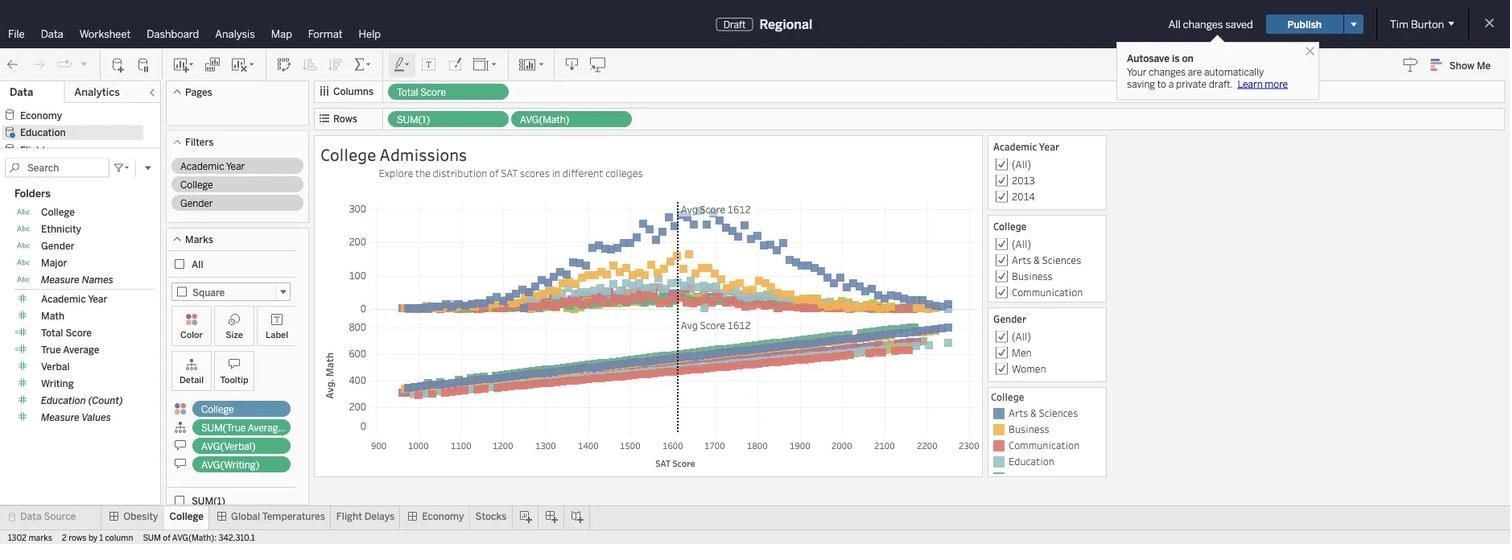 Task type: vqa. For each thing, say whether or not it's contained in the screenshot.
Total Score
yes



Task type: locate. For each thing, give the bounding box(es) containing it.
(all)
[[1012, 157, 1031, 171], [1012, 237, 1031, 250], [1012, 330, 1031, 343]]

0 horizontal spatial academic
[[41, 293, 86, 305]]

engineering
[[1009, 471, 1064, 484]]

dashboard
[[147, 27, 199, 40]]

sat
[[501, 166, 518, 180]]

0 vertical spatial (all) link
[[1012, 157, 1031, 171]]

your changes are automatically saving to a private draft.
[[1127, 66, 1264, 90]]

2 vertical spatial (all) link
[[1012, 330, 1031, 343]]

0 horizontal spatial flight
[[20, 144, 46, 156]]

true
[[41, 344, 61, 355]]

1 vertical spatial year
[[226, 161, 245, 172]]

0 horizontal spatial score
[[66, 327, 92, 338]]

total score down show mark labels image
[[397, 87, 446, 98]]

0 horizontal spatial total score
[[41, 327, 92, 338]]

names
[[82, 274, 113, 285]]

education up engineering
[[1009, 455, 1054, 468]]

ethnicity
[[41, 223, 81, 234]]

communication link
[[1012, 285, 1083, 299]]

total score up true average
[[41, 327, 92, 338]]

new data source image
[[110, 57, 126, 73]]

1 horizontal spatial flight
[[336, 511, 362, 522]]

1 horizontal spatial all
[[1169, 18, 1181, 31]]

3 list box from the top
[[993, 345, 1101, 377]]

academic up 2013 link
[[993, 140, 1037, 153]]

your
[[1127, 66, 1147, 78]]

2 vertical spatial gender
[[993, 312, 1026, 325]]

0 vertical spatial changes
[[1183, 18, 1223, 31]]

new worksheet image
[[172, 57, 195, 73]]

college inside college admissions explore the distribution of sat scores in different colleges
[[320, 143, 376, 165]]

show
[[1449, 59, 1475, 71]]

total down highlight icon
[[397, 87, 418, 98]]

all down marks
[[192, 258, 203, 269]]

academic year up 2013 link
[[993, 140, 1059, 153]]

list box containing 2013
[[993, 172, 1101, 204]]

1 horizontal spatial score
[[420, 87, 446, 98]]

1 vertical spatial flight
[[336, 511, 362, 522]]

college
[[320, 143, 376, 165], [180, 179, 213, 191], [41, 206, 75, 218], [993, 219, 1027, 233], [991, 390, 1024, 404], [201, 403, 234, 415], [170, 511, 204, 522]]

gender up marks
[[180, 198, 213, 209]]

education down writing
[[41, 394, 86, 406]]

0 vertical spatial year
[[1039, 140, 1059, 153]]

flight delays
[[336, 511, 395, 522]]

score down show mark labels image
[[420, 87, 446, 98]]

communication down business 'option'
[[1009, 439, 1080, 452]]

(All) checkbox
[[993, 156, 1101, 172], [993, 236, 1088, 252]]

close image
[[1302, 43, 1318, 59]]

1 (all) link from the top
[[1012, 157, 1031, 171]]

2 (all) checkbox from the top
[[993, 236, 1088, 252]]

help
[[359, 27, 381, 40]]

tim burton
[[1390, 18, 1444, 31]]

explore
[[379, 166, 413, 180]]

math
[[41, 310, 65, 321]]

of
[[489, 166, 499, 180], [163, 533, 170, 543]]

0 vertical spatial arts & sciences
[[1012, 253, 1081, 266]]

0 horizontal spatial gender
[[41, 240, 74, 251]]

0 horizontal spatial economy
[[20, 109, 62, 121]]

data up replay animation icon
[[41, 27, 63, 40]]

measure
[[41, 274, 80, 285], [41, 411, 80, 423]]

1 measure from the top
[[41, 274, 80, 285]]

(all) link up the men
[[1012, 330, 1031, 343]]

measure down the 'major'
[[41, 274, 80, 285]]

1 (all) from the top
[[1012, 157, 1031, 171]]

data
[[41, 27, 63, 40], [10, 86, 33, 99], [20, 511, 42, 522]]

2 measure from the top
[[41, 411, 80, 423]]

color
[[180, 329, 203, 340]]

(all) up 2013 link
[[1012, 157, 1031, 171]]

avg(writing)
[[201, 459, 259, 471]]

changes
[[1183, 18, 1223, 31], [1149, 66, 1186, 78]]

0 vertical spatial all
[[1169, 18, 1181, 31]]

1 horizontal spatial gender
[[180, 198, 213, 209]]

file
[[8, 27, 25, 40]]

1 vertical spatial (all) link
[[1012, 237, 1031, 250]]

college up avg(math):
[[170, 511, 204, 522]]

(all) link up 2013 link
[[1012, 157, 1031, 171]]

1 vertical spatial &
[[1030, 407, 1037, 420]]

totals image
[[353, 57, 373, 73]]

& up 'business' link
[[1034, 253, 1040, 266]]

1 vertical spatial total
[[41, 327, 63, 338]]

arts & sciences inside option
[[1009, 407, 1078, 420]]

sum(1)
[[397, 114, 430, 126], [192, 494, 225, 506]]

education
[[20, 127, 66, 138], [41, 394, 86, 406], [1009, 455, 1054, 468]]

1 vertical spatial economy
[[422, 511, 464, 522]]

1 vertical spatial sum(1)
[[192, 494, 225, 506]]

label
[[266, 329, 288, 340]]

2
[[62, 533, 67, 543]]

1 horizontal spatial total score
[[397, 87, 446, 98]]

1 vertical spatial arts & sciences
[[1009, 407, 1078, 420]]

0 vertical spatial measure
[[41, 274, 80, 285]]

academic year down measure names
[[41, 293, 107, 305]]

0 vertical spatial total score
[[397, 87, 446, 98]]

(all) checkbox up arts & sciences link
[[993, 236, 1088, 252]]

3 (all) from the top
[[1012, 330, 1031, 343]]

changes left the saved
[[1183, 18, 1223, 31]]

sciences inside option
[[1042, 253, 1081, 266]]

1 (all) checkbox from the top
[[993, 156, 1101, 172]]

arts & sciences up business 'option'
[[1009, 407, 1078, 420]]

0 vertical spatial sciences
[[1042, 253, 1081, 266]]

avg(math):
[[172, 533, 217, 543]]

1 vertical spatial (all) checkbox
[[993, 236, 1088, 252]]

2 (all) from the top
[[1012, 237, 1031, 250]]

to
[[1157, 78, 1166, 90]]

automatically
[[1204, 66, 1264, 78]]

sum(true average)
[[201, 422, 287, 433]]

(all) up the men
[[1012, 330, 1031, 343]]

marks
[[29, 533, 52, 543]]

sciences up "business" option
[[1042, 253, 1081, 266]]

of inside college admissions explore the distribution of sat scores in different colleges
[[489, 166, 499, 180]]

scores
[[520, 166, 550, 180]]

flight
[[20, 144, 46, 156], [336, 511, 362, 522]]

show mark labels image
[[421, 57, 437, 73]]

1 vertical spatial (all)
[[1012, 237, 1031, 250]]

duplicate image
[[204, 57, 221, 73]]

sum(1) up the sum of avg(math): 342,310.1
[[192, 494, 225, 506]]

2 (all) link from the top
[[1012, 237, 1031, 250]]

score
[[420, 87, 446, 98], [66, 327, 92, 338]]

folders
[[14, 187, 51, 199]]

measure down education (count)
[[41, 411, 80, 423]]

college up sum(true
[[201, 403, 234, 415]]

1302
[[8, 533, 27, 543]]

0 vertical spatial flight
[[20, 144, 46, 156]]

changes inside 'your changes are automatically saving to a private draft.'
[[1149, 66, 1186, 78]]

fit image
[[473, 57, 498, 73]]

sciences up business 'option'
[[1039, 407, 1078, 420]]

publish button
[[1266, 14, 1343, 34]]

1 vertical spatial arts
[[1009, 407, 1028, 420]]

gender up the men
[[993, 312, 1026, 325]]

0 vertical spatial economy
[[20, 109, 62, 121]]

avg(math)
[[520, 114, 569, 126]]

business option
[[991, 422, 1090, 438]]

0 horizontal spatial all
[[192, 258, 203, 269]]

economy left stocks
[[422, 511, 464, 522]]

2 horizontal spatial academic
[[993, 140, 1037, 153]]

gender down ethnicity
[[41, 240, 74, 251]]

2 rows by 1 column
[[62, 533, 133, 543]]

arts & sciences up "business" option
[[1012, 253, 1081, 266]]

arts up business 'option'
[[1009, 407, 1028, 420]]

flight up search text box
[[20, 144, 46, 156]]

2 horizontal spatial academic year
[[993, 140, 1059, 153]]

0 vertical spatial business
[[1012, 269, 1053, 283]]

Men checkbox
[[993, 345, 1101, 361]]

1 list box from the top
[[993, 172, 1101, 204]]

1 vertical spatial business
[[1009, 423, 1049, 436]]

major
[[41, 257, 67, 268]]

1 vertical spatial sciences
[[1039, 407, 1078, 420]]

1 horizontal spatial total
[[397, 87, 418, 98]]

total down math
[[41, 327, 63, 338]]

all
[[1169, 18, 1181, 31], [192, 258, 203, 269]]

2 list box from the top
[[993, 252, 1088, 381]]

0 vertical spatial of
[[489, 166, 499, 180]]

flight left delays
[[336, 511, 362, 522]]

list box
[[993, 172, 1101, 204], [993, 252, 1088, 381], [993, 345, 1101, 377]]

pause auto updates image
[[136, 57, 152, 73]]

academic down "filters"
[[180, 161, 224, 172]]

1 vertical spatial measure
[[41, 411, 80, 423]]

(all) up the arts & sciences option
[[1012, 237, 1031, 250]]

(all) checkbox up 2013
[[993, 156, 1101, 172]]

college down "filters"
[[180, 179, 213, 191]]

(all) for arts & sciences
[[1012, 237, 1031, 250]]

(count)
[[88, 394, 123, 406]]

1 horizontal spatial year
[[226, 161, 245, 172]]

0 vertical spatial arts
[[1012, 253, 1032, 266]]

sciences inside option
[[1039, 407, 1078, 420]]

education up search text box
[[20, 127, 66, 138]]

tim
[[1390, 18, 1409, 31]]

3 (all) link from the top
[[1012, 330, 1031, 343]]

2 vertical spatial academic
[[41, 293, 86, 305]]

score up average
[[66, 327, 92, 338]]

0 vertical spatial academic
[[993, 140, 1037, 153]]

1 horizontal spatial sum(1)
[[397, 114, 430, 126]]

Business checkbox
[[993, 268, 1088, 284]]

of right sum on the left of page
[[163, 533, 170, 543]]

0 horizontal spatial sum(1)
[[192, 494, 225, 506]]

arts inside option
[[1012, 253, 1032, 266]]

data up 1302 marks
[[20, 511, 42, 522]]

business down arts & sciences option
[[1009, 423, 1049, 436]]

list box containing men
[[993, 345, 1101, 377]]

data down undo image
[[10, 86, 33, 99]]

1 vertical spatial of
[[163, 533, 170, 543]]

0 horizontal spatial of
[[163, 533, 170, 543]]

economy down "redo" image
[[20, 109, 62, 121]]

communication down "business" option
[[1012, 285, 1083, 299]]

business down the arts & sciences option
[[1012, 269, 1053, 283]]

1 vertical spatial gender
[[41, 240, 74, 251]]

all up the is
[[1169, 18, 1181, 31]]

0 vertical spatial &
[[1034, 253, 1040, 266]]

sum(1) up admissions
[[397, 114, 430, 126]]

&
[[1034, 253, 1040, 266], [1030, 407, 1037, 420]]

open and edit this workbook in tableau desktop image
[[590, 57, 606, 73]]

2014 checkbox
[[993, 188, 1101, 204]]

1 horizontal spatial of
[[489, 166, 499, 180]]

sciences
[[1042, 253, 1081, 266], [1039, 407, 1078, 420]]

1 vertical spatial academic
[[180, 161, 224, 172]]

& up business 'option'
[[1030, 407, 1037, 420]]

1 vertical spatial communication
[[1009, 439, 1080, 452]]

changes down autosave is on
[[1149, 66, 1186, 78]]

arts & sciences
[[1012, 253, 1081, 266], [1009, 407, 1078, 420]]

2 vertical spatial academic year
[[41, 293, 107, 305]]

arts up 'business' link
[[1012, 253, 1032, 266]]

(all) link up the arts & sciences option
[[1012, 237, 1031, 250]]

of left sat
[[489, 166, 499, 180]]

gender
[[180, 198, 213, 209], [41, 240, 74, 251], [993, 312, 1026, 325]]

2 horizontal spatial year
[[1039, 140, 1059, 153]]

2 vertical spatial education
[[1009, 455, 1054, 468]]

(all) link
[[1012, 157, 1031, 171], [1012, 237, 1031, 250], [1012, 330, 1031, 343]]

0 horizontal spatial year
[[88, 293, 107, 305]]

1 vertical spatial academic year
[[180, 161, 245, 172]]

economy
[[20, 109, 62, 121], [422, 511, 464, 522]]

342,310.1
[[218, 533, 255, 543]]

2 vertical spatial (all)
[[1012, 330, 1031, 343]]

stocks
[[475, 511, 507, 522]]

(all) link inside checkbox
[[1012, 330, 1031, 343]]

(all) link for men
[[1012, 330, 1031, 343]]

women
[[1012, 362, 1046, 375]]

source
[[44, 511, 76, 522]]

0 horizontal spatial total
[[41, 327, 63, 338]]

(all) for men
[[1012, 330, 1031, 343]]

verbal
[[41, 360, 70, 372]]

academic year down "filters"
[[180, 161, 245, 172]]

arts
[[1012, 253, 1032, 266], [1009, 407, 1028, 420]]

a
[[1169, 78, 1174, 90]]

0 vertical spatial communication
[[1012, 285, 1083, 299]]

1 vertical spatial changes
[[1149, 66, 1186, 78]]

0 vertical spatial score
[[420, 87, 446, 98]]

clear sheet image
[[230, 57, 256, 73]]

2013 checkbox
[[993, 172, 1101, 188]]

writing
[[41, 377, 74, 389]]

2014 link
[[1012, 190, 1035, 203]]

college down rows
[[320, 143, 376, 165]]

redo image
[[31, 57, 47, 73]]

1 vertical spatial all
[[192, 258, 203, 269]]

data source
[[20, 511, 76, 522]]

women link
[[1012, 362, 1046, 375]]

list box containing arts & sciences
[[993, 252, 1088, 381]]

total
[[397, 87, 418, 98], [41, 327, 63, 338]]

(all) inside (all) checkbox
[[1012, 330, 1031, 343]]

0 vertical spatial (all) checkbox
[[993, 156, 1101, 172]]

arts & sciences link
[[1012, 253, 1081, 266]]

1 vertical spatial total score
[[41, 327, 92, 338]]

(all) checkbox for academic year
[[993, 156, 1101, 172]]

arts & sciences inside option
[[1012, 253, 1081, 266]]

autosave is on
[[1127, 52, 1194, 64]]

are
[[1188, 66, 1202, 78]]

academic up math
[[41, 293, 86, 305]]

0 vertical spatial (all)
[[1012, 157, 1031, 171]]

& inside option
[[1030, 407, 1037, 420]]

format
[[308, 27, 343, 40]]



Task type: describe. For each thing, give the bounding box(es) containing it.
tooltip
[[220, 374, 248, 385]]

values
[[82, 411, 111, 423]]

all for all
[[192, 258, 203, 269]]

(All) checkbox
[[993, 328, 1101, 345]]

download image
[[564, 57, 580, 73]]

column
[[105, 533, 133, 543]]

detail
[[179, 374, 204, 385]]

0 vertical spatial data
[[41, 27, 63, 40]]

business inside business 'option'
[[1009, 423, 1049, 436]]

publish
[[1288, 18, 1322, 30]]

(all) for 2013
[[1012, 157, 1031, 171]]

swap rows and columns image
[[276, 57, 292, 73]]

college down women
[[991, 390, 1024, 404]]

saving
[[1127, 78, 1155, 90]]

all changes saved
[[1169, 18, 1253, 31]]

1 horizontal spatial economy
[[422, 511, 464, 522]]

engineering option
[[991, 470, 1090, 486]]

undo image
[[5, 57, 21, 73]]

highlight image
[[393, 57, 411, 73]]

(all) link for 2013
[[1012, 157, 1031, 171]]

0 horizontal spatial academic year
[[41, 293, 107, 305]]

business link
[[1012, 269, 1053, 283]]

1302 marks
[[8, 533, 52, 543]]

communication inside option
[[1009, 439, 1080, 452]]

show/hide cards image
[[518, 57, 544, 73]]

sum of avg(math): 342,310.1
[[143, 533, 255, 543]]

regional
[[759, 17, 813, 32]]

sum
[[143, 533, 161, 543]]

format workbook image
[[447, 57, 463, 73]]

more
[[1265, 78, 1288, 90]]

filters
[[185, 136, 214, 148]]

changes for all
[[1183, 18, 1223, 31]]

pages
[[185, 86, 212, 98]]

learn
[[1238, 78, 1263, 90]]

learn more
[[1238, 78, 1288, 90]]

distribution
[[433, 166, 487, 180]]

measure for measure names
[[41, 274, 80, 285]]

Search text field
[[5, 158, 109, 177]]

average)
[[248, 422, 287, 433]]

columns
[[333, 86, 374, 97]]

global temperatures
[[231, 511, 325, 522]]

all for all changes saved
[[1169, 18, 1181, 31]]

business inside "business" option
[[1012, 269, 1053, 283]]

temperatures
[[262, 511, 325, 522]]

measure names
[[41, 274, 113, 285]]

(all) checkbox for college
[[993, 236, 1088, 252]]

& inside option
[[1034, 253, 1040, 266]]

college up ethnicity
[[41, 206, 75, 218]]

autosave
[[1127, 52, 1170, 64]]

list box for college
[[993, 252, 1088, 381]]

on
[[1182, 52, 1194, 64]]

men
[[1012, 346, 1032, 359]]

global
[[231, 511, 260, 522]]

communication option
[[991, 438, 1090, 454]]

communication inside checkbox
[[1012, 285, 1083, 299]]

rows
[[333, 113, 357, 125]]

education (count)
[[41, 394, 123, 406]]

men link
[[1012, 346, 1032, 359]]

2 vertical spatial year
[[88, 293, 107, 305]]

replay animation image
[[79, 59, 89, 69]]

flight for flight delays
[[336, 511, 362, 522]]

1 horizontal spatial academic year
[[180, 161, 245, 172]]

private
[[1176, 78, 1207, 90]]

0 vertical spatial sum(1)
[[397, 114, 430, 126]]

analysis
[[215, 27, 255, 40]]

arts inside option
[[1009, 407, 1028, 420]]

1
[[99, 533, 103, 543]]

different
[[562, 166, 603, 180]]

show me button
[[1424, 52, 1505, 77]]

college down the 2014
[[993, 219, 1027, 233]]

list box for academic year
[[993, 172, 1101, 204]]

the
[[415, 166, 431, 180]]

is
[[1172, 52, 1180, 64]]

list box for gender
[[993, 345, 1101, 377]]

learn more link
[[1233, 78, 1288, 90]]

education option
[[991, 454, 1090, 470]]

2013 link
[[1012, 173, 1035, 187]]

size
[[226, 329, 243, 340]]

college admissions explore the distribution of sat scores in different colleges
[[320, 143, 643, 180]]

Communication checkbox
[[993, 284, 1088, 300]]

measure values
[[41, 411, 111, 423]]

by
[[88, 533, 98, 543]]

0 vertical spatial education
[[20, 127, 66, 138]]

1 vertical spatial score
[[66, 327, 92, 338]]

replay animation image
[[56, 57, 72, 73]]

2 vertical spatial data
[[20, 511, 42, 522]]

data guide image
[[1403, 56, 1419, 72]]

colleges
[[605, 166, 643, 180]]

arts & sciences option
[[991, 406, 1090, 422]]

draft
[[723, 18, 746, 30]]

1 vertical spatial data
[[10, 86, 33, 99]]

0 vertical spatial gender
[[180, 198, 213, 209]]

worksheet
[[79, 27, 131, 40]]

education inside option
[[1009, 455, 1054, 468]]

burton
[[1411, 18, 1444, 31]]

map
[[271, 27, 292, 40]]

collapse image
[[147, 88, 157, 97]]

avg(verbal)
[[201, 440, 256, 452]]

1 horizontal spatial academic
[[180, 161, 224, 172]]

obesity
[[123, 511, 158, 522]]

2013
[[1012, 173, 1035, 187]]

sort ascending image
[[302, 57, 318, 73]]

delays
[[364, 511, 395, 522]]

admissions
[[380, 143, 467, 165]]

0 vertical spatial total
[[397, 87, 418, 98]]

2014
[[1012, 190, 1035, 203]]

changes for your
[[1149, 66, 1186, 78]]

show me
[[1449, 59, 1491, 71]]

rows
[[69, 533, 87, 543]]

in
[[552, 166, 560, 180]]

0 vertical spatial academic year
[[993, 140, 1059, 153]]

marks. press enter to open the view data window.. use arrow keys to navigate data visualization elements. image
[[371, 202, 980, 435]]

Women checkbox
[[993, 361, 1101, 377]]

sort descending image
[[328, 57, 344, 73]]

(all) link for arts & sciences
[[1012, 237, 1031, 250]]

1 vertical spatial education
[[41, 394, 86, 406]]

Arts & Sciences checkbox
[[993, 252, 1088, 268]]

measure for measure values
[[41, 411, 80, 423]]

true average
[[41, 344, 99, 355]]

me
[[1477, 59, 1491, 71]]

analytics
[[74, 86, 120, 99]]

2 horizontal spatial gender
[[993, 312, 1026, 325]]

sum(true
[[201, 422, 246, 433]]

saved
[[1225, 18, 1253, 31]]

flight for flight
[[20, 144, 46, 156]]



